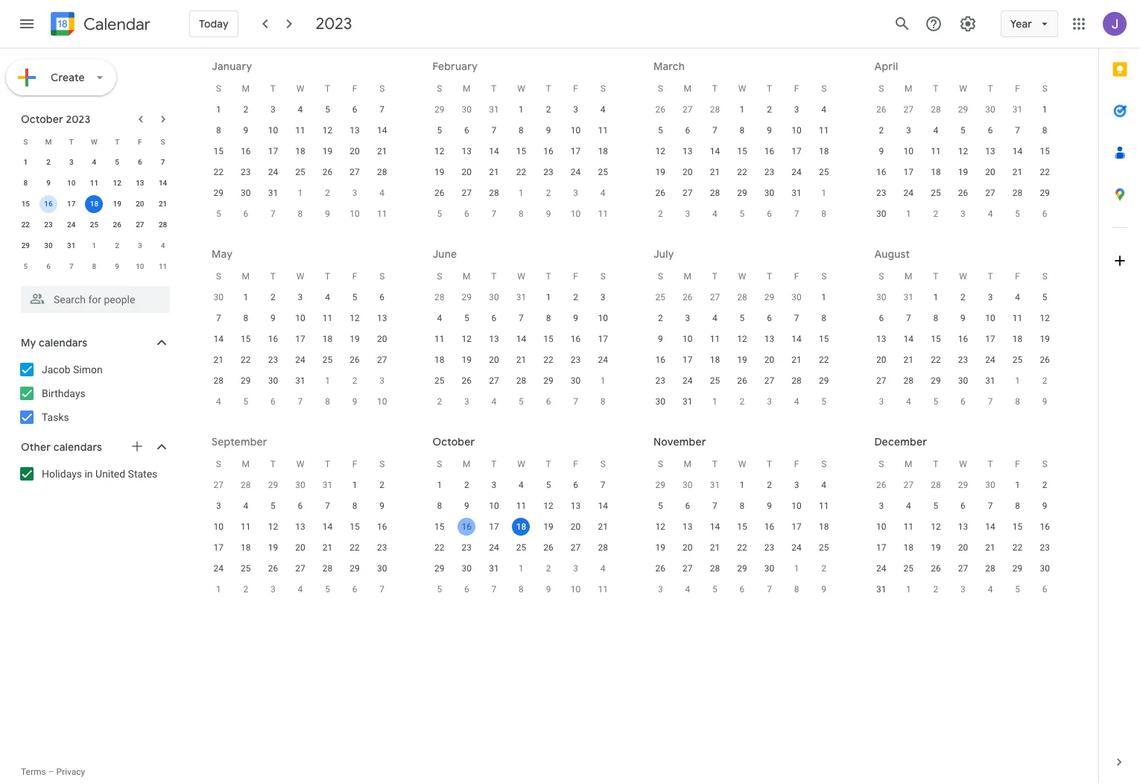 Task type: vqa. For each thing, say whether or not it's contained in the screenshot.


Task type: describe. For each thing, give the bounding box(es) containing it.
november 9 element for november 2 element associated with november 1 element corresponding to october 2023 grid november 8 element
[[108, 258, 126, 276]]

august 2 element
[[733, 393, 751, 411]]

12 inside april grid
[[958, 146, 968, 157]]

settings menu image
[[959, 15, 977, 33]]

20 for 20 "element" inside the july grid
[[765, 355, 775, 365]]

20 for 20 "element" in february grid
[[462, 167, 472, 177]]

–
[[48, 767, 54, 777]]

6 inside "element"
[[961, 397, 966, 407]]

july 8 element
[[594, 393, 612, 411]]

march 29 element
[[954, 101, 972, 119]]

23 inside the november grid
[[765, 543, 775, 553]]

24 inside february grid
[[571, 167, 581, 177]]

february 6 element
[[237, 205, 255, 223]]

december grid
[[868, 454, 1059, 600]]

row containing 20
[[868, 350, 1059, 370]]

17 inside "september" "grid"
[[214, 543, 224, 553]]

w for november
[[738, 459, 746, 470]]

november 9 element for november 1 element for november 8 element for october grid november 2 element
[[540, 581, 558, 598]]

row group for december
[[868, 475, 1059, 600]]

18 cell for october 2023 grid november 8 element
[[83, 194, 106, 215]]

february 11 element
[[373, 205, 391, 223]]

12 inside may grid
[[350, 313, 360, 323]]

march 1 element
[[512, 184, 530, 202]]

f for december
[[1015, 459, 1020, 470]]

25 inside january "grid"
[[295, 167, 305, 177]]

25 inside october grid
[[516, 543, 526, 553]]

november 1 element for november 8 element for october grid
[[512, 560, 530, 578]]

26 inside october grid
[[544, 543, 554, 553]]

july 3 element
[[458, 393, 476, 411]]

row group for april
[[868, 99, 1059, 224]]

w for april
[[959, 83, 967, 94]]

calendars for other calendars
[[53, 440, 102, 454]]

18 inside the november grid
[[819, 522, 829, 532]]

december 7 element
[[761, 581, 779, 598]]

21 inside the november grid
[[710, 543, 720, 553]]

april grid
[[868, 78, 1059, 224]]

may 4 element
[[982, 205, 1000, 223]]

20 inside april grid
[[986, 167, 996, 177]]

23 inside october grid
[[462, 543, 472, 553]]

january 4 element
[[982, 581, 1000, 598]]

19 for 19 element inside december grid
[[931, 543, 941, 553]]

july 30 element
[[873, 288, 890, 306]]

february 10 element
[[346, 205, 364, 223]]

13 inside april grid
[[986, 146, 996, 157]]

may grid
[[205, 266, 396, 412]]

august 5 element
[[815, 393, 833, 411]]

20 element inside "september" "grid"
[[291, 539, 309, 557]]

24 inside june grid
[[598, 355, 608, 365]]

25 inside october 2023 grid
[[90, 221, 98, 229]]

27 inside january "grid"
[[350, 167, 360, 177]]

row containing 14
[[205, 329, 396, 350]]

june grid
[[426, 266, 617, 412]]

22 element inside june grid
[[540, 351, 558, 369]]

december 4 element
[[679, 581, 697, 598]]

w for june
[[517, 271, 525, 282]]

november 27 element
[[900, 476, 918, 494]]

june 5 element
[[237, 393, 255, 411]]

16 inside "september" "grid"
[[377, 522, 387, 532]]

february 9 element
[[319, 205, 337, 223]]

july 31 element
[[900, 288, 918, 306]]

13 inside october 2023 grid
[[136, 179, 144, 187]]

march 5 element
[[431, 205, 449, 223]]

16 inside july grid
[[656, 355, 666, 365]]

row containing 21
[[205, 350, 396, 370]]

11 inside the november grid
[[819, 501, 829, 511]]

14 inside october 2023 grid
[[159, 179, 167, 187]]

row group for may
[[205, 287, 396, 412]]

18 element up 'august 1' element
[[706, 351, 724, 369]]

february 28 element
[[706, 101, 724, 119]]

18 element up the october 2 element
[[237, 539, 255, 557]]

terms
[[21, 767, 46, 777]]

13 inside "september" "grid"
[[295, 522, 305, 532]]

october 30 element
[[679, 476, 697, 494]]

row group for february
[[426, 99, 617, 224]]

february 27 element
[[679, 101, 697, 119]]

f for january
[[352, 83, 357, 94]]

june 30 element
[[788, 288, 806, 306]]

18 inside july grid
[[710, 355, 720, 365]]

march grid
[[647, 78, 838, 224]]

12 inside december grid
[[931, 522, 941, 532]]

24 inside december grid
[[877, 563, 887, 574]]

august 30 element
[[291, 476, 309, 494]]

october 2 element
[[237, 581, 255, 598]]

june 6 element
[[264, 393, 282, 411]]

may 3 element
[[954, 205, 972, 223]]

25 inside february grid
[[598, 167, 608, 177]]

m for march
[[684, 83, 692, 94]]

19 for 19 element within the may grid
[[350, 334, 360, 344]]

march 8 element
[[512, 205, 530, 223]]

september 3 element
[[873, 393, 890, 411]]

april 5 element
[[733, 205, 751, 223]]

my calendars button
[[3, 331, 185, 355]]

september
[[212, 435, 267, 449]]

23 inside december grid
[[1040, 543, 1050, 553]]

31 inside february grid
[[489, 104, 499, 115]]

14 inside may grid
[[214, 334, 224, 344]]

20 element inside may grid
[[373, 330, 391, 348]]

add other calendars image
[[130, 439, 145, 454]]

14 inside january "grid"
[[377, 125, 387, 136]]

december 2 element
[[815, 560, 833, 578]]

january 5 element
[[1009, 581, 1027, 598]]

april 1 element
[[815, 184, 833, 202]]

january 2 element
[[927, 581, 945, 598]]

23 inside may grid
[[268, 355, 278, 365]]

18 element up july 2 element
[[431, 351, 449, 369]]

february 26 element
[[652, 101, 670, 119]]

15 inside the november grid
[[737, 522, 747, 532]]

row containing 7
[[205, 308, 396, 329]]

privacy link
[[56, 767, 85, 777]]

12 inside july grid
[[737, 334, 747, 344]]

Search for people text field
[[30, 286, 161, 313]]

14 inside april grid
[[1013, 146, 1023, 157]]

m for september
[[242, 459, 250, 470]]

23 inside january "grid"
[[241, 167, 251, 177]]

february 2 element
[[319, 184, 337, 202]]

24 inside october 2023 grid
[[67, 221, 76, 229]]

20 for 20 "element" inside the june grid
[[489, 355, 499, 365]]

22 inside october 2023 grid
[[21, 221, 30, 229]]

26 inside february grid
[[435, 188, 445, 198]]

31 inside may grid
[[295, 376, 305, 386]]

19 for 19 element inside the october 2023 grid
[[113, 200, 121, 208]]

march 6 element
[[458, 205, 476, 223]]

august grid
[[868, 266, 1059, 412]]

20 for 20 "element" inside the "august" grid
[[877, 355, 887, 365]]

november 3 element for october 2023 grid's november 10 element
[[131, 237, 149, 255]]

12 inside october 2023 grid
[[113, 179, 121, 187]]

18 element up december 2 element
[[815, 518, 833, 536]]

november 2 element for november 1 element corresponding to october 2023 grid november 8 element
[[108, 237, 126, 255]]

may 2 element
[[927, 205, 945, 223]]

19 for 19 element within the the march grid
[[656, 167, 666, 177]]

28 inside "element"
[[435, 292, 445, 303]]

september 4 element
[[900, 393, 918, 411]]

20 for 20 "element" inside the december grid
[[958, 543, 968, 553]]

august 27 element
[[210, 476, 228, 494]]

20 element inside "august" grid
[[873, 351, 890, 369]]

8 inside december grid
[[1015, 501, 1020, 511]]

march 3 element
[[567, 184, 585, 202]]

f for april
[[1015, 83, 1020, 94]]

28 inside january "grid"
[[377, 167, 387, 177]]

21 inside january "grid"
[[377, 146, 387, 157]]

19 inside april grid
[[958, 167, 968, 177]]

november 7 element for november 6 "element" inside the october 2023 grid
[[62, 258, 80, 276]]

february 4 element
[[373, 184, 391, 202]]

15 inside october 2023 grid
[[21, 200, 30, 208]]

18 element up the september 1 element
[[1009, 330, 1027, 348]]

calendar heading
[[80, 14, 150, 35]]

22 element inside october grid
[[431, 539, 449, 557]]

19 element inside october 2023 grid
[[108, 195, 126, 213]]

april 4 element
[[706, 205, 724, 223]]

create
[[51, 71, 85, 84]]

0 vertical spatial 2023
[[316, 13, 352, 34]]

w for july
[[738, 271, 746, 282]]

year button
[[1001, 6, 1058, 42]]

june 27 element
[[706, 288, 724, 306]]

18 element up january 1 'element'
[[900, 539, 918, 557]]

9 inside "element"
[[325, 209, 330, 219]]

april 2 element
[[652, 205, 670, 223]]

21 inside june grid
[[516, 355, 526, 365]]

21 inside the march grid
[[710, 167, 720, 177]]

may 6 element
[[1036, 205, 1054, 223]]

m for august
[[905, 271, 913, 282]]

tasks
[[42, 411, 69, 423]]

9 inside december grid
[[1043, 501, 1048, 511]]

1 inside 'august 1' element
[[713, 397, 718, 407]]

13 inside june grid
[[489, 334, 499, 344]]

m for january
[[242, 83, 250, 94]]

other calendars button
[[3, 435, 185, 459]]

october 6 element
[[346, 581, 364, 598]]

october 7 element
[[373, 581, 391, 598]]

november 8 element for october 2023 grid
[[85, 258, 103, 276]]

12 inside "september" "grid"
[[268, 522, 278, 532]]

m for february
[[463, 83, 471, 94]]

24 inside "september" "grid"
[[214, 563, 224, 574]]

19 element inside the november grid
[[652, 539, 670, 557]]

february 7 element
[[264, 205, 282, 223]]

1 inside march 1 element
[[519, 188, 524, 198]]

august 29 element
[[264, 476, 282, 494]]

18 inside april grid
[[931, 167, 941, 177]]

my
[[21, 336, 36, 350]]

22 element inside may grid
[[237, 351, 255, 369]]

25 inside "september" "grid"
[[241, 563, 251, 574]]

february 5 element
[[210, 205, 228, 223]]

row containing 31
[[868, 579, 1059, 600]]

14 inside "september" "grid"
[[323, 522, 333, 532]]

31 inside april grid
[[1013, 104, 1023, 115]]

m for april
[[905, 83, 913, 94]]

15 inside january "grid"
[[214, 146, 224, 157]]

13 inside the march grid
[[683, 146, 693, 157]]

10 inside april grid
[[904, 146, 914, 157]]

11 inside april grid
[[931, 146, 941, 157]]

june
[[433, 247, 457, 261]]

17 inside june grid
[[598, 334, 608, 344]]

20 for 20 "element" inside grid
[[136, 200, 144, 208]]

november 10 element for october grid
[[567, 581, 585, 598]]

21 inside october 2023 grid
[[159, 200, 167, 208]]

7 inside december grid
[[988, 501, 993, 511]]

14 inside december grid
[[986, 522, 996, 532]]

march
[[654, 60, 685, 73]]

create button
[[6, 60, 116, 95]]

calendars for my calendars
[[39, 336, 87, 350]]

f for july
[[794, 271, 799, 282]]

m for december
[[905, 459, 913, 470]]

m for july
[[684, 271, 692, 282]]

my calendars
[[21, 336, 87, 350]]

november 30 element
[[982, 476, 1000, 494]]

f for june
[[573, 271, 578, 282]]

main drawer image
[[18, 15, 36, 33]]

row containing 6
[[868, 308, 1059, 329]]

15 inside july grid
[[819, 334, 829, 344]]

18 inside february grid
[[598, 146, 608, 157]]

20 element inside december grid
[[954, 539, 972, 557]]

15 inside february grid
[[516, 146, 526, 157]]

28 inside october 2023 grid
[[159, 221, 167, 229]]

october 1 element
[[210, 581, 228, 598]]

18 inside may grid
[[323, 334, 333, 344]]

18 element inside april grid
[[927, 163, 945, 181]]

august 28 element
[[237, 476, 255, 494]]

23 inside "august" grid
[[958, 355, 968, 365]]

june 29 element
[[761, 288, 779, 306]]

january 31 element
[[485, 101, 503, 119]]

united
[[95, 468, 125, 480]]

january grid
[[205, 78, 396, 224]]

september grid
[[205, 454, 396, 600]]

19 inside june grid
[[462, 355, 472, 365]]

my calendars list
[[3, 358, 185, 429]]

april
[[875, 60, 898, 73]]

row group for october
[[426, 475, 617, 600]]

november 1 element for october 2023 grid november 8 element
[[85, 237, 103, 255]]

july 6 element
[[540, 393, 558, 411]]

june 1 element
[[319, 372, 337, 390]]

19 element inside february grid
[[431, 163, 449, 181]]

16 inside the march grid
[[765, 146, 775, 157]]

april 7 element
[[788, 205, 806, 223]]

february
[[433, 60, 478, 73]]

november 4 element for october grid's "november 11" element
[[594, 560, 612, 578]]

16 inside december grid
[[1040, 522, 1050, 532]]

24 inside the november grid
[[792, 543, 802, 553]]

august 1 element
[[706, 393, 724, 411]]

w for december
[[959, 459, 967, 470]]

17 inside the november grid
[[792, 522, 802, 532]]

9 inside june grid
[[573, 313, 578, 323]]

f for may
[[352, 271, 357, 282]]



Task type: locate. For each thing, give the bounding box(es) containing it.
m up october 30 element
[[684, 459, 692, 470]]

1 vertical spatial calendars
[[53, 440, 102, 454]]

november 11 element
[[154, 258, 172, 276], [594, 581, 612, 598]]

0 vertical spatial november 10 element
[[131, 258, 149, 276]]

0 horizontal spatial 2023
[[66, 113, 90, 126]]

23 inside april grid
[[877, 188, 887, 198]]

0 vertical spatial calendars
[[39, 336, 87, 350]]

16 inside "august" grid
[[958, 334, 968, 344]]

row group containing 28
[[426, 287, 617, 412]]

november 8 element
[[85, 258, 103, 276], [512, 581, 530, 598]]

16 cell for 18 cell within the october 2023 grid
[[37, 194, 60, 215]]

23
[[241, 167, 251, 177], [544, 167, 554, 177], [765, 167, 775, 177], [877, 188, 887, 198], [44, 221, 53, 229], [268, 355, 278, 365], [571, 355, 581, 365], [958, 355, 968, 365], [656, 376, 666, 386], [377, 543, 387, 553], [462, 543, 472, 553], [765, 543, 775, 553], [1040, 543, 1050, 553]]

15 inside june grid
[[544, 334, 554, 344]]

21 inside "september" "grid"
[[323, 543, 333, 553]]

20 for 20 "element" inside the november grid
[[683, 543, 693, 553]]

26
[[656, 104, 666, 115], [877, 104, 887, 115], [323, 167, 333, 177], [435, 188, 445, 198], [656, 188, 666, 198], [958, 188, 968, 198], [113, 221, 121, 229], [683, 292, 693, 303], [350, 355, 360, 365], [1040, 355, 1050, 365], [462, 376, 472, 386], [737, 376, 747, 386], [877, 480, 887, 490], [544, 543, 554, 553], [268, 563, 278, 574], [656, 563, 666, 574], [931, 563, 941, 574]]

row group containing 25
[[647, 287, 838, 412]]

april 8 element
[[815, 205, 833, 223]]

0 vertical spatial november 9 element
[[108, 258, 126, 276]]

20
[[350, 146, 360, 157], [462, 167, 472, 177], [683, 167, 693, 177], [986, 167, 996, 177], [136, 200, 144, 208], [377, 334, 387, 344], [489, 355, 499, 365], [765, 355, 775, 365], [877, 355, 887, 365], [571, 522, 581, 532], [295, 543, 305, 553], [683, 543, 693, 553], [958, 543, 968, 553]]

october 2023 grid
[[14, 131, 174, 277]]

july
[[654, 247, 674, 261]]

september 9 element
[[1036, 393, 1054, 411]]

november 5 element
[[17, 258, 35, 276], [431, 581, 449, 598]]

14 inside the november grid
[[710, 522, 720, 532]]

w for january
[[296, 83, 304, 94]]

march 10 element
[[567, 205, 585, 223]]

august 3 element
[[761, 393, 779, 411]]

0 horizontal spatial november 8 element
[[85, 258, 103, 276]]

18 element up april 1 element at top right
[[815, 142, 833, 160]]

30
[[462, 104, 472, 115], [986, 104, 996, 115], [241, 188, 251, 198], [765, 188, 775, 198], [877, 209, 887, 219], [44, 241, 53, 250], [214, 292, 224, 303], [489, 292, 499, 303], [792, 292, 802, 303], [877, 292, 887, 303], [268, 376, 278, 386], [571, 376, 581, 386], [958, 376, 968, 386], [656, 397, 666, 407], [295, 480, 305, 490], [683, 480, 693, 490], [986, 480, 996, 490], [377, 563, 387, 574], [462, 563, 472, 574], [765, 563, 775, 574], [1040, 563, 1050, 574]]

1 vertical spatial november 5 element
[[431, 581, 449, 598]]

m up august 28 element
[[242, 459, 250, 470]]

october
[[21, 113, 63, 126], [433, 435, 475, 449]]

29 inside "august" grid
[[931, 376, 941, 386]]

july 1 element
[[594, 372, 612, 390]]

today button
[[189, 6, 238, 42]]

october down july 3 element
[[433, 435, 475, 449]]

row group for july
[[647, 287, 838, 412]]

march 2 element
[[540, 184, 558, 202]]

1 vertical spatial november 1 element
[[512, 560, 530, 578]]

18 element
[[291, 142, 309, 160], [594, 142, 612, 160], [815, 142, 833, 160], [927, 163, 945, 181], [319, 330, 337, 348], [1009, 330, 1027, 348], [431, 351, 449, 369], [706, 351, 724, 369], [815, 518, 833, 536], [237, 539, 255, 557], [900, 539, 918, 557]]

1 vertical spatial 18, today element
[[512, 518, 530, 536]]

june 9 element
[[346, 393, 364, 411]]

w inside "september" "grid"
[[296, 459, 304, 470]]

november 4 element
[[154, 237, 172, 255], [594, 560, 612, 578]]

1 vertical spatial 2023
[[66, 113, 90, 126]]

1 vertical spatial november 2 element
[[540, 560, 558, 578]]

12
[[323, 125, 333, 136], [435, 146, 445, 157], [656, 146, 666, 157], [958, 146, 968, 157], [113, 179, 121, 187], [350, 313, 360, 323], [1040, 313, 1050, 323], [462, 334, 472, 344], [737, 334, 747, 344], [544, 501, 554, 511], [268, 522, 278, 532], [656, 522, 666, 532], [931, 522, 941, 532]]

today
[[199, 17, 229, 31]]

m up the january 30 element
[[463, 83, 471, 94]]

january 29 element
[[431, 101, 449, 119]]

0 horizontal spatial october
[[21, 113, 63, 126]]

june 10 element
[[373, 393, 391, 411]]

3
[[271, 104, 276, 115], [573, 104, 578, 115], [794, 104, 799, 115], [906, 125, 911, 136], [69, 158, 73, 166], [352, 188, 357, 198], [573, 188, 578, 198], [685, 209, 690, 219], [961, 209, 966, 219], [138, 241, 142, 250], [298, 292, 303, 303], [601, 292, 606, 303], [988, 292, 993, 303], [685, 313, 690, 323], [380, 376, 385, 386], [464, 397, 469, 407], [767, 397, 772, 407], [879, 397, 884, 407], [492, 480, 497, 490], [794, 480, 799, 490], [216, 501, 221, 511], [879, 501, 884, 511], [573, 563, 578, 574], [271, 584, 276, 595], [658, 584, 663, 595], [961, 584, 966, 595]]

12 inside january "grid"
[[323, 125, 333, 136]]

june 8 element
[[319, 393, 337, 411]]

18 element up may 2 "element"
[[927, 163, 945, 181]]

16 inside may grid
[[268, 334, 278, 344]]

1 inside february 1 element
[[298, 188, 303, 198]]

december 5 element
[[706, 581, 724, 598]]

november 7 element for november 6 "element" in the october grid
[[485, 581, 503, 598]]

13 inside february grid
[[462, 146, 472, 157]]

december 6 element
[[733, 581, 751, 598]]

october for october 2023
[[21, 113, 63, 126]]

row group containing 27
[[205, 475, 396, 600]]

terms link
[[21, 767, 46, 777]]

31 inside row
[[877, 584, 887, 595]]

0 horizontal spatial november 11 element
[[154, 258, 172, 276]]

0 horizontal spatial november 2 element
[[108, 237, 126, 255]]

24 inside july grid
[[683, 376, 693, 386]]

3 inside march 3 element
[[573, 188, 578, 198]]

w for august
[[959, 271, 967, 282]]

11 inside june grid
[[435, 334, 445, 344]]

m for october
[[463, 459, 471, 470]]

17
[[268, 146, 278, 157], [571, 146, 581, 157], [792, 146, 802, 157], [904, 167, 914, 177], [67, 200, 76, 208], [295, 334, 305, 344], [598, 334, 608, 344], [986, 334, 996, 344], [683, 355, 693, 365], [489, 522, 499, 532], [792, 522, 802, 532], [214, 543, 224, 553], [877, 543, 887, 553]]

26 element
[[319, 163, 337, 181], [431, 184, 449, 202], [652, 184, 670, 202], [954, 184, 972, 202], [108, 216, 126, 234], [346, 351, 364, 369], [1036, 351, 1054, 369], [458, 372, 476, 390], [733, 372, 751, 390], [540, 539, 558, 557], [264, 560, 282, 578], [652, 560, 670, 578], [927, 560, 945, 578]]

1 vertical spatial november 10 element
[[567, 581, 585, 598]]

0 horizontal spatial november 10 element
[[131, 258, 149, 276]]

f inside the november grid
[[794, 459, 799, 470]]

10 inside december grid
[[877, 522, 887, 532]]

7 inside "april 7" element
[[794, 209, 799, 219]]

november 28 element
[[927, 476, 945, 494]]

1 horizontal spatial november 2 element
[[540, 560, 558, 578]]

september 7 element
[[982, 393, 1000, 411]]

w for march
[[738, 83, 746, 94]]

16
[[241, 146, 251, 157], [544, 146, 554, 157], [765, 146, 775, 157], [877, 167, 887, 177], [44, 200, 53, 208], [268, 334, 278, 344], [571, 334, 581, 344], [958, 334, 968, 344], [656, 355, 666, 365], [377, 522, 387, 532], [462, 522, 472, 532], [765, 522, 775, 532], [1040, 522, 1050, 532]]

july 4 element
[[485, 393, 503, 411]]

24 inside may grid
[[295, 355, 305, 365]]

9
[[243, 125, 248, 136], [546, 125, 551, 136], [767, 125, 772, 136], [879, 146, 884, 157], [46, 179, 51, 187], [325, 209, 330, 219], [546, 209, 551, 219], [115, 262, 119, 271], [271, 313, 276, 323], [573, 313, 578, 323], [961, 313, 966, 323], [658, 334, 663, 344], [352, 397, 357, 407], [1043, 397, 1048, 407], [380, 501, 385, 511], [464, 501, 469, 511], [767, 501, 772, 511], [1043, 501, 1048, 511], [546, 584, 551, 595], [822, 584, 827, 595]]

8
[[216, 125, 221, 136], [519, 125, 524, 136], [740, 125, 745, 136], [1043, 125, 1048, 136], [23, 179, 28, 187], [298, 209, 303, 219], [519, 209, 524, 219], [822, 209, 827, 219], [92, 262, 96, 271], [243, 313, 248, 323], [546, 313, 551, 323], [822, 313, 827, 323], [934, 313, 939, 323], [325, 397, 330, 407], [601, 397, 606, 407], [1015, 397, 1020, 407], [352, 501, 357, 511], [437, 501, 442, 511], [740, 501, 745, 511], [1015, 501, 1020, 511], [519, 584, 524, 595], [794, 584, 799, 595]]

30 element
[[237, 184, 255, 202], [761, 184, 779, 202], [873, 205, 890, 223], [40, 237, 57, 255], [264, 372, 282, 390], [567, 372, 585, 390], [954, 372, 972, 390], [652, 393, 670, 411], [373, 560, 391, 578], [458, 560, 476, 578], [761, 560, 779, 578], [1036, 560, 1054, 578]]

16 inside october grid
[[462, 522, 472, 532]]

w
[[296, 83, 304, 94], [517, 83, 525, 94], [738, 83, 746, 94], [959, 83, 967, 94], [91, 138, 98, 146], [296, 271, 304, 282], [517, 271, 525, 282], [738, 271, 746, 282], [959, 271, 967, 282], [296, 459, 304, 470], [517, 459, 525, 470], [738, 459, 746, 470], [959, 459, 967, 470]]

row group for june
[[426, 287, 617, 412]]

29 inside may grid
[[241, 376, 251, 386]]

5
[[325, 104, 330, 115], [437, 125, 442, 136], [658, 125, 663, 136], [961, 125, 966, 136], [115, 158, 119, 166], [216, 209, 221, 219], [437, 209, 442, 219], [740, 209, 745, 219], [1015, 209, 1020, 219], [23, 262, 28, 271], [352, 292, 357, 303], [1043, 292, 1048, 303], [464, 313, 469, 323], [740, 313, 745, 323], [243, 397, 248, 407], [519, 397, 524, 407], [822, 397, 827, 407], [934, 397, 939, 407], [546, 480, 551, 490], [271, 501, 276, 511], [658, 501, 663, 511], [934, 501, 939, 511], [325, 584, 330, 595], [437, 584, 442, 595], [713, 584, 718, 595], [1015, 584, 1020, 595]]

october down "create" dropdown button
[[21, 113, 63, 126]]

19 for 19 element inside the february grid
[[435, 167, 445, 177]]

0 vertical spatial 18 cell
[[83, 194, 106, 215]]

m up july 31 element
[[905, 271, 913, 282]]

1 horizontal spatial november 1 element
[[512, 560, 530, 578]]

23 element
[[237, 163, 255, 181], [540, 163, 558, 181], [761, 163, 779, 181], [873, 184, 890, 202], [40, 216, 57, 234], [264, 351, 282, 369], [567, 351, 585, 369], [954, 351, 972, 369], [652, 372, 670, 390], [373, 539, 391, 557], [458, 539, 476, 557], [761, 539, 779, 557], [1036, 539, 1054, 557]]

21
[[377, 146, 387, 157], [489, 167, 499, 177], [710, 167, 720, 177], [1013, 167, 1023, 177], [159, 200, 167, 208], [214, 355, 224, 365], [516, 355, 526, 365], [792, 355, 802, 365], [904, 355, 914, 365], [598, 522, 608, 532], [323, 543, 333, 553], [710, 543, 720, 553], [986, 543, 996, 553]]

june 3 element
[[373, 372, 391, 390]]

18 element up the march 4 element
[[594, 142, 612, 160]]

15 inside april grid
[[1040, 146, 1050, 157]]

0 vertical spatial november 7 element
[[62, 258, 80, 276]]

18 element inside january "grid"
[[291, 142, 309, 160]]

w for may
[[296, 271, 304, 282]]

m down july 3 element
[[463, 459, 471, 470]]

1 horizontal spatial 18 cell
[[508, 517, 535, 537]]

16 inside june grid
[[571, 334, 581, 344]]

holidays in united states
[[42, 468, 158, 480]]

november 3 element for november 10 element corresponding to october grid
[[567, 560, 585, 578]]

1 horizontal spatial 18, today element
[[512, 518, 530, 536]]

15
[[214, 146, 224, 157], [516, 146, 526, 157], [737, 146, 747, 157], [1040, 146, 1050, 157], [21, 200, 30, 208], [241, 334, 251, 344], [544, 334, 554, 344], [819, 334, 829, 344], [931, 334, 941, 344], [350, 522, 360, 532], [435, 522, 445, 532], [737, 522, 747, 532], [1013, 522, 1023, 532]]

f for august
[[1015, 271, 1020, 282]]

november 6 element for october grid
[[458, 581, 476, 598]]

18
[[295, 146, 305, 157], [598, 146, 608, 157], [819, 146, 829, 157], [931, 167, 941, 177], [90, 200, 98, 208], [323, 334, 333, 344], [1013, 334, 1023, 344], [435, 355, 445, 365], [710, 355, 720, 365], [516, 522, 526, 532], [819, 522, 829, 532], [241, 543, 251, 553], [904, 543, 914, 553]]

20 element inside the november grid
[[679, 539, 697, 557]]

september 1 element
[[1009, 372, 1027, 390]]

28 inside may grid
[[214, 376, 224, 386]]

april 3 element
[[679, 205, 697, 223]]

1 horizontal spatial november 10 element
[[567, 581, 585, 598]]

november 11 element left december 3 element
[[594, 581, 612, 598]]

29 inside the march grid
[[737, 188, 747, 198]]

m down october 2023
[[45, 138, 52, 146]]

m up "february 27" "element"
[[684, 83, 692, 94]]

28 inside february grid
[[489, 188, 499, 198]]

f for october
[[573, 459, 578, 470]]

18 cell for november 8 element for october grid
[[508, 517, 535, 537]]

29 inside august 29 element
[[268, 480, 278, 490]]

19 for 19 element inside july grid
[[737, 355, 747, 365]]

22 inside december grid
[[1013, 543, 1023, 553]]

february 3 element
[[346, 184, 364, 202]]

row containing 18
[[426, 350, 617, 370]]

calendar element
[[48, 9, 150, 42]]

27
[[683, 104, 693, 115], [904, 104, 914, 115], [350, 167, 360, 177], [462, 188, 472, 198], [683, 188, 693, 198], [986, 188, 996, 198], [136, 221, 144, 229], [710, 292, 720, 303], [377, 355, 387, 365], [489, 376, 499, 386], [765, 376, 775, 386], [877, 376, 887, 386], [214, 480, 224, 490], [904, 480, 914, 490], [571, 543, 581, 553], [295, 563, 305, 574], [683, 563, 693, 574], [958, 563, 968, 574]]

calendars up jacob
[[39, 336, 87, 350]]

None search field
[[0, 280, 185, 313]]

6
[[352, 104, 357, 115], [464, 125, 469, 136], [685, 125, 690, 136], [988, 125, 993, 136], [138, 158, 142, 166], [243, 209, 248, 219], [464, 209, 469, 219], [767, 209, 772, 219], [1043, 209, 1048, 219], [46, 262, 51, 271], [380, 292, 385, 303], [492, 313, 497, 323], [767, 313, 772, 323], [879, 313, 884, 323], [271, 397, 276, 407], [546, 397, 551, 407], [961, 397, 966, 407], [573, 480, 578, 490], [298, 501, 303, 511], [685, 501, 690, 511], [961, 501, 966, 511], [352, 584, 357, 595], [464, 584, 469, 595], [740, 584, 745, 595], [1043, 584, 1048, 595]]

0 vertical spatial november 5 element
[[17, 258, 35, 276]]

7
[[380, 104, 385, 115], [492, 125, 497, 136], [713, 125, 718, 136], [1015, 125, 1020, 136], [161, 158, 165, 166], [271, 209, 276, 219], [492, 209, 497, 219], [794, 209, 799, 219], [69, 262, 73, 271], [216, 313, 221, 323], [519, 313, 524, 323], [794, 313, 799, 323], [906, 313, 911, 323], [298, 397, 303, 407], [573, 397, 578, 407], [988, 397, 993, 407], [601, 480, 606, 490], [325, 501, 330, 511], [713, 501, 718, 511], [988, 501, 993, 511], [380, 584, 385, 595], [492, 584, 497, 595], [767, 584, 772, 595]]

19 for 19 element inside "september" "grid"
[[268, 543, 278, 553]]

22 inside the march grid
[[737, 167, 747, 177]]

november 10 element for october 2023 grid
[[131, 258, 149, 276]]

0 vertical spatial november 2 element
[[108, 237, 126, 255]]

2023
[[316, 13, 352, 34], [66, 113, 90, 126]]

1 vertical spatial november 8 element
[[512, 581, 530, 598]]

1 horizontal spatial november 7 element
[[485, 581, 503, 598]]

june 28 element
[[733, 288, 751, 306]]

20 for 20 "element" in "september" "grid"
[[295, 543, 305, 553]]

row
[[205, 78, 396, 99], [426, 78, 617, 99], [647, 78, 838, 99], [868, 78, 1059, 99], [205, 99, 396, 120], [426, 99, 617, 120], [647, 99, 838, 120], [868, 99, 1059, 120], [205, 120, 396, 141], [426, 120, 617, 141], [647, 120, 838, 141], [868, 120, 1059, 141], [14, 131, 174, 152], [205, 141, 396, 162], [426, 141, 617, 162], [647, 141, 838, 162], [868, 141, 1059, 162], [14, 152, 174, 173], [205, 162, 396, 183], [426, 162, 617, 183], [647, 162, 838, 183], [868, 162, 1059, 183], [14, 173, 174, 194], [205, 183, 396, 203], [426, 183, 617, 203], [647, 183, 838, 203], [868, 183, 1059, 203], [14, 194, 174, 215], [205, 203, 396, 224], [426, 203, 617, 224], [647, 203, 838, 224], [868, 203, 1059, 224], [14, 215, 174, 236], [14, 236, 174, 256], [14, 256, 174, 277], [205, 266, 396, 287], [426, 266, 617, 287], [647, 266, 838, 287], [868, 266, 1059, 287], [205, 287, 396, 308], [426, 287, 617, 308], [647, 287, 838, 308], [868, 287, 1059, 308], [205, 308, 396, 329], [426, 308, 617, 329], [647, 308, 838, 329], [868, 308, 1059, 329], [205, 329, 396, 350], [426, 329, 617, 350], [647, 329, 838, 350], [868, 329, 1059, 350], [205, 350, 396, 370], [426, 350, 617, 370], [647, 350, 838, 370], [868, 350, 1059, 370], [205, 370, 396, 391], [426, 370, 617, 391], [647, 370, 838, 391], [868, 370, 1059, 391], [205, 391, 396, 412], [426, 391, 617, 412], [647, 391, 838, 412], [868, 391, 1059, 412], [205, 454, 396, 475], [426, 454, 617, 475], [647, 454, 838, 475], [868, 454, 1059, 475], [205, 475, 396, 496], [426, 475, 617, 496], [647, 475, 838, 496], [868, 475, 1059, 496], [205, 496, 396, 517], [426, 496, 617, 517], [647, 496, 838, 517], [868, 496, 1059, 517], [205, 517, 396, 537], [426, 517, 617, 537], [647, 517, 838, 537], [868, 517, 1059, 537], [205, 537, 396, 558], [426, 537, 617, 558], [647, 537, 838, 558], [868, 537, 1059, 558], [205, 558, 396, 579], [426, 558, 617, 579], [647, 558, 838, 579], [868, 558, 1059, 579], [205, 579, 396, 600], [426, 579, 617, 600], [647, 579, 838, 600], [868, 579, 1059, 600]]

1 vertical spatial november 3 element
[[567, 560, 585, 578]]

october for october
[[433, 435, 475, 449]]

f inside july grid
[[794, 271, 799, 282]]

1 vertical spatial 16 cell
[[453, 517, 480, 537]]

m for june
[[463, 271, 471, 282]]

20 for 20 "element" inside the october grid
[[571, 522, 581, 532]]

0 vertical spatial november 8 element
[[85, 258, 103, 276]]

30 inside february grid
[[462, 104, 472, 115]]

27 inside the november grid
[[683, 563, 693, 574]]

15 inside "august" grid
[[931, 334, 941, 344]]

10
[[268, 125, 278, 136], [571, 125, 581, 136], [792, 125, 802, 136], [904, 146, 914, 157], [67, 179, 76, 187], [350, 209, 360, 219], [571, 209, 581, 219], [136, 262, 144, 271], [295, 313, 305, 323], [598, 313, 608, 323], [986, 313, 996, 323], [683, 334, 693, 344], [377, 397, 387, 407], [489, 501, 499, 511], [792, 501, 802, 511], [214, 522, 224, 532], [877, 522, 887, 532], [571, 584, 581, 595]]

14
[[377, 125, 387, 136], [489, 146, 499, 157], [710, 146, 720, 157], [1013, 146, 1023, 157], [159, 179, 167, 187], [214, 334, 224, 344], [516, 334, 526, 344], [792, 334, 802, 344], [904, 334, 914, 344], [598, 501, 608, 511], [323, 522, 333, 532], [710, 522, 720, 532], [986, 522, 996, 532]]

26 inside june grid
[[462, 376, 472, 386]]

row group for november
[[647, 475, 838, 600]]

states
[[128, 468, 158, 480]]

17 inside october 2023 grid
[[67, 200, 76, 208]]

2
[[243, 104, 248, 115], [546, 104, 551, 115], [767, 104, 772, 115], [879, 125, 884, 136], [46, 158, 51, 166], [325, 188, 330, 198], [546, 188, 551, 198], [658, 209, 663, 219], [934, 209, 939, 219], [115, 241, 119, 250], [271, 292, 276, 303], [573, 292, 578, 303], [961, 292, 966, 303], [658, 313, 663, 323], [352, 376, 357, 386], [1043, 376, 1048, 386], [437, 397, 442, 407], [740, 397, 745, 407], [380, 480, 385, 490], [464, 480, 469, 490], [767, 480, 772, 490], [1043, 480, 1048, 490], [546, 563, 551, 574], [822, 563, 827, 574], [243, 584, 248, 595], [934, 584, 939, 595]]

row group
[[205, 99, 396, 224], [426, 99, 617, 224], [647, 99, 838, 224], [868, 99, 1059, 224], [14, 152, 174, 277], [205, 287, 396, 412], [426, 287, 617, 412], [647, 287, 838, 412], [868, 287, 1059, 412], [205, 475, 396, 600], [426, 475, 617, 600], [647, 475, 838, 600], [868, 475, 1059, 600]]

august 31 element
[[319, 476, 337, 494]]

25
[[295, 167, 305, 177], [598, 167, 608, 177], [819, 167, 829, 177], [931, 188, 941, 198], [90, 221, 98, 229], [656, 292, 666, 303], [323, 355, 333, 365], [1013, 355, 1023, 365], [435, 376, 445, 386], [710, 376, 720, 386], [516, 543, 526, 553], [819, 543, 829, 553], [241, 563, 251, 574], [904, 563, 914, 574]]

october grid
[[426, 454, 617, 600]]

november 11 element for october grid
[[594, 581, 612, 598]]

april 30 element
[[210, 288, 228, 306]]

november 2 element for november 1 element for november 8 element for october grid
[[540, 560, 558, 578]]

f for february
[[573, 83, 578, 94]]

20 for 20 "element" within january "grid"
[[350, 146, 360, 157]]

m down january
[[242, 83, 250, 94]]

w inside october grid
[[517, 459, 525, 470]]

0 vertical spatial 18, today element
[[85, 195, 103, 213]]

1 vertical spatial november 6 element
[[458, 581, 476, 598]]

july 5 element
[[512, 393, 530, 411]]

15 inside "september" "grid"
[[350, 522, 360, 532]]

november 5 element for october grid
[[431, 581, 449, 598]]

january 30 element
[[458, 101, 476, 119]]

0 horizontal spatial november 5 element
[[17, 258, 35, 276]]

0 horizontal spatial november 1 element
[[85, 237, 103, 255]]

f
[[352, 83, 357, 94], [573, 83, 578, 94], [794, 83, 799, 94], [1015, 83, 1020, 94], [138, 138, 142, 146], [352, 271, 357, 282], [573, 271, 578, 282], [794, 271, 799, 282], [1015, 271, 1020, 282], [352, 459, 357, 470], [573, 459, 578, 470], [794, 459, 799, 470], [1015, 459, 1020, 470]]

m down february 6 element
[[242, 271, 250, 282]]

1 horizontal spatial november 8 element
[[512, 581, 530, 598]]

january 3 element
[[954, 581, 972, 598]]

24
[[268, 167, 278, 177], [571, 167, 581, 177], [792, 167, 802, 177], [904, 188, 914, 198], [67, 221, 76, 229], [295, 355, 305, 365], [598, 355, 608, 365], [986, 355, 996, 365], [683, 376, 693, 386], [489, 543, 499, 553], [792, 543, 802, 553], [214, 563, 224, 574], [877, 563, 887, 574]]

10 inside the march grid
[[792, 125, 802, 136]]

f for november
[[794, 459, 799, 470]]

0 horizontal spatial november 4 element
[[154, 237, 172, 255]]

1 vertical spatial november 11 element
[[594, 581, 612, 598]]

10 element
[[264, 121, 282, 139], [567, 121, 585, 139], [788, 121, 806, 139], [900, 142, 918, 160], [62, 174, 80, 192], [291, 309, 309, 327], [594, 309, 612, 327], [982, 309, 1000, 327], [679, 330, 697, 348], [485, 497, 503, 515], [788, 497, 806, 515], [210, 518, 228, 536], [873, 518, 890, 536]]

december 3 element
[[652, 581, 670, 598]]

november 5 element for october 2023 grid
[[17, 258, 35, 276]]

november 26 element
[[873, 476, 890, 494]]

0 vertical spatial november 6 element
[[40, 258, 57, 276]]

march 11 element
[[594, 205, 612, 223]]

f inside "september" "grid"
[[352, 459, 357, 470]]

june 26 element
[[679, 288, 697, 306]]

october 2023
[[21, 113, 90, 126]]

20 for 20 "element" in the may grid
[[377, 334, 387, 344]]

22 element inside october 2023 grid
[[17, 216, 35, 234]]

november 11 element for october 2023 grid
[[154, 258, 172, 276]]

11 inside "september" "grid"
[[241, 522, 251, 532]]

december
[[875, 435, 927, 449]]

row group for january
[[205, 99, 396, 224]]

november 7 element
[[62, 258, 80, 276], [485, 581, 503, 598]]

13
[[350, 125, 360, 136], [462, 146, 472, 157], [683, 146, 693, 157], [986, 146, 996, 157], [136, 179, 144, 187], [377, 313, 387, 323], [489, 334, 499, 344], [765, 334, 775, 344], [877, 334, 887, 344], [571, 501, 581, 511], [295, 522, 305, 532], [683, 522, 693, 532], [958, 522, 968, 532]]

22 element
[[210, 163, 228, 181], [512, 163, 530, 181], [733, 163, 751, 181], [1036, 163, 1054, 181], [17, 216, 35, 234], [237, 351, 255, 369], [540, 351, 558, 369], [815, 351, 833, 369], [927, 351, 945, 369], [346, 539, 364, 557], [431, 539, 449, 557], [733, 539, 751, 557], [1009, 539, 1027, 557]]

row group for august
[[868, 287, 1059, 412]]

0 vertical spatial november 3 element
[[131, 237, 149, 255]]

november 11 element left may
[[154, 258, 172, 276]]

in
[[85, 468, 93, 480]]

m up 'may 29' element
[[463, 271, 471, 282]]

1 horizontal spatial november 6 element
[[458, 581, 476, 598]]

10 inside june grid
[[598, 313, 608, 323]]

m inside may grid
[[242, 271, 250, 282]]

november 6 element for october 2023 grid
[[40, 258, 57, 276]]

april 6 element
[[761, 205, 779, 223]]

f inside "august" grid
[[1015, 271, 1020, 282]]

18, today element for 18 cell in the october grid
[[512, 518, 530, 536]]

jacob simon
[[42, 364, 103, 376]]

february grid
[[426, 78, 617, 224]]

6 inside "element"
[[767, 209, 772, 219]]

march 7 element
[[485, 205, 503, 223]]

february 8 element
[[291, 205, 309, 223]]

june 7 element
[[291, 393, 309, 411]]

m inside october 2023 grid
[[45, 138, 52, 146]]

28 inside "august" grid
[[904, 376, 914, 386]]

november 6 element inside october grid
[[458, 581, 476, 598]]

other calendars
[[21, 440, 102, 454]]

december 1 element
[[788, 560, 806, 578]]

0 horizontal spatial november 6 element
[[40, 258, 57, 276]]

0 vertical spatial november 4 element
[[154, 237, 172, 255]]

1 horizontal spatial november 3 element
[[567, 560, 585, 578]]

w for september
[[296, 459, 304, 470]]

18 element up february 1 element
[[291, 142, 309, 160]]

26 inside "september" "grid"
[[268, 563, 278, 574]]

1 vertical spatial 18 cell
[[508, 517, 535, 537]]

7 inside april grid
[[1015, 125, 1020, 136]]

calendars
[[39, 336, 87, 350], [53, 440, 102, 454]]

18 element up "june 1" element
[[319, 330, 337, 348]]

0 vertical spatial november 11 element
[[154, 258, 172, 276]]

march 28 element
[[927, 101, 945, 119]]

november 10 element
[[131, 258, 149, 276], [567, 581, 585, 598]]

1 horizontal spatial 2023
[[316, 13, 352, 34]]

11
[[295, 125, 305, 136], [598, 125, 608, 136], [819, 125, 829, 136], [931, 146, 941, 157], [90, 179, 98, 187], [377, 209, 387, 219], [598, 209, 608, 219], [159, 262, 167, 271], [323, 313, 333, 323], [1013, 313, 1023, 323], [435, 334, 445, 344], [710, 334, 720, 344], [516, 501, 526, 511], [819, 501, 829, 511], [241, 522, 251, 532], [904, 522, 914, 532], [598, 584, 608, 595]]

1 horizontal spatial november 11 element
[[594, 581, 612, 598]]

29 inside january "grid"
[[214, 188, 224, 198]]

march 31 element
[[1009, 101, 1027, 119]]

0 vertical spatial 16 cell
[[37, 194, 60, 215]]

march 30 element
[[982, 101, 1000, 119]]

november 8 element for october grid
[[512, 581, 530, 598]]

year
[[1010, 17, 1032, 31]]

19 element inside december grid
[[927, 539, 945, 557]]

november 4 element for "november 11" element for october 2023 grid
[[154, 237, 172, 255]]

14 element
[[373, 121, 391, 139], [485, 142, 503, 160], [706, 142, 724, 160], [1009, 142, 1027, 160], [154, 174, 172, 192], [210, 330, 228, 348], [512, 330, 530, 348], [788, 330, 806, 348], [900, 330, 918, 348], [594, 497, 612, 515], [319, 518, 337, 536], [706, 518, 724, 536], [982, 518, 1000, 536]]

w inside february grid
[[517, 83, 525, 94]]

4
[[298, 104, 303, 115], [601, 104, 606, 115], [822, 104, 827, 115], [934, 125, 939, 136], [92, 158, 96, 166], [380, 188, 385, 198], [601, 188, 606, 198], [713, 209, 718, 219], [988, 209, 993, 219], [161, 241, 165, 250], [325, 292, 330, 303], [1015, 292, 1020, 303], [437, 313, 442, 323], [713, 313, 718, 323], [216, 397, 221, 407], [492, 397, 497, 407], [794, 397, 799, 407], [906, 397, 911, 407], [519, 480, 524, 490], [822, 480, 827, 490], [243, 501, 248, 511], [906, 501, 911, 511], [601, 563, 606, 574], [298, 584, 303, 595], [685, 584, 690, 595], [988, 584, 993, 595]]

f for september
[[352, 459, 357, 470]]

october 3 element
[[264, 581, 282, 598]]

20 inside july grid
[[765, 355, 775, 365]]

0 horizontal spatial november 3 element
[[131, 237, 149, 255]]

0 horizontal spatial 16 cell
[[37, 194, 60, 215]]

1 vertical spatial november 4 element
[[594, 560, 612, 578]]

1 vertical spatial november 7 element
[[485, 581, 503, 598]]

november
[[654, 435, 706, 449]]

m up march 27 element
[[905, 83, 913, 94]]

22
[[214, 167, 224, 177], [516, 167, 526, 177], [737, 167, 747, 177], [1040, 167, 1050, 177], [21, 221, 30, 229], [241, 355, 251, 365], [544, 355, 554, 365], [819, 355, 829, 365], [931, 355, 941, 365], [350, 543, 360, 553], [435, 543, 445, 553], [737, 543, 747, 553], [1013, 543, 1023, 553]]

31
[[489, 104, 499, 115], [1013, 104, 1023, 115], [268, 188, 278, 198], [792, 188, 802, 198], [67, 241, 76, 250], [516, 292, 526, 303], [904, 292, 914, 303], [295, 376, 305, 386], [986, 376, 996, 386], [683, 397, 693, 407], [323, 480, 333, 490], [710, 480, 720, 490], [489, 563, 499, 574], [877, 584, 887, 595]]

1 horizontal spatial 16 cell
[[453, 517, 480, 537]]

october 29 element
[[652, 476, 670, 494]]

t
[[270, 83, 276, 94], [325, 83, 330, 94], [491, 83, 497, 94], [546, 83, 551, 94], [712, 83, 718, 94], [767, 83, 772, 94], [933, 83, 939, 94], [988, 83, 993, 94], [69, 138, 74, 146], [115, 138, 119, 146], [270, 271, 276, 282], [325, 271, 330, 282], [491, 271, 497, 282], [546, 271, 551, 282], [712, 271, 718, 282], [767, 271, 772, 282], [933, 271, 939, 282], [988, 271, 993, 282], [270, 459, 276, 470], [325, 459, 330, 470], [491, 459, 497, 470], [546, 459, 551, 470], [712, 459, 718, 470], [767, 459, 772, 470], [933, 459, 939, 470], [988, 459, 993, 470]]

december 9 element
[[815, 581, 833, 598]]

september 5 element
[[927, 393, 945, 411]]

birthdays
[[42, 388, 86, 399]]

28
[[710, 104, 720, 115], [931, 104, 941, 115], [377, 167, 387, 177], [489, 188, 499, 198], [710, 188, 720, 198], [1013, 188, 1023, 198], [159, 221, 167, 229], [435, 292, 445, 303], [737, 292, 747, 303], [214, 376, 224, 386], [516, 376, 526, 386], [792, 376, 802, 386], [904, 376, 914, 386], [241, 480, 251, 490], [931, 480, 941, 490], [598, 543, 608, 553], [323, 563, 333, 574], [710, 563, 720, 574], [986, 563, 996, 574]]

12 inside february grid
[[435, 146, 445, 157]]

0 vertical spatial november 1 element
[[85, 237, 103, 255]]

1 horizontal spatial november 9 element
[[540, 581, 558, 598]]

calendar
[[83, 14, 150, 35]]

privacy
[[56, 767, 85, 777]]

27 inside "element"
[[683, 104, 693, 115]]

24 element
[[264, 163, 282, 181], [567, 163, 585, 181], [788, 163, 806, 181], [900, 184, 918, 202], [62, 216, 80, 234], [291, 351, 309, 369], [594, 351, 612, 369], [982, 351, 1000, 369], [679, 372, 697, 390], [485, 539, 503, 557], [788, 539, 806, 557], [210, 560, 228, 578], [873, 560, 890, 578]]

8 inside "september" "grid"
[[352, 501, 357, 511]]

row group for september
[[205, 475, 396, 600]]

23 inside july grid
[[656, 376, 666, 386]]

19 inside october grid
[[544, 522, 554, 532]]

february 1 element
[[291, 184, 309, 202]]

1 vertical spatial november 9 element
[[540, 581, 558, 598]]

m for november
[[684, 459, 692, 470]]

row group for march
[[647, 99, 838, 224]]

simon
[[73, 364, 103, 376]]

7 inside february 7 element
[[271, 209, 276, 219]]

27 inside october grid
[[571, 543, 581, 553]]

terms – privacy
[[21, 767, 85, 777]]

8 inside july grid
[[822, 313, 827, 323]]

29
[[435, 104, 445, 115], [958, 104, 968, 115], [214, 188, 224, 198], [737, 188, 747, 198], [1040, 188, 1050, 198], [21, 241, 30, 250], [462, 292, 472, 303], [765, 292, 775, 303], [241, 376, 251, 386], [544, 376, 554, 386], [819, 376, 829, 386], [931, 376, 941, 386], [268, 480, 278, 490], [656, 480, 666, 490], [958, 480, 968, 490], [350, 563, 360, 574], [435, 563, 445, 574], [737, 563, 747, 574], [1013, 563, 1023, 574]]

m up 'november 27' element
[[905, 459, 913, 470]]

23 inside the march grid
[[765, 167, 775, 177]]

1
[[216, 104, 221, 115], [519, 104, 524, 115], [740, 104, 745, 115], [1043, 104, 1048, 115], [23, 158, 28, 166], [298, 188, 303, 198], [519, 188, 524, 198], [822, 188, 827, 198], [906, 209, 911, 219], [92, 241, 96, 250], [243, 292, 248, 303], [546, 292, 551, 303], [822, 292, 827, 303], [934, 292, 939, 303], [325, 376, 330, 386], [601, 376, 606, 386], [1015, 376, 1020, 386], [713, 397, 718, 407], [352, 480, 357, 490], [437, 480, 442, 490], [740, 480, 745, 490], [1015, 480, 1020, 490], [519, 563, 524, 574], [794, 563, 799, 574], [216, 584, 221, 595], [906, 584, 911, 595]]

1 horizontal spatial november 5 element
[[431, 581, 449, 598]]

november 6 element
[[40, 258, 57, 276], [458, 581, 476, 598]]

1 horizontal spatial october
[[433, 435, 475, 449]]

m inside "august" grid
[[905, 271, 913, 282]]

november grid
[[647, 454, 838, 600]]

august 4 element
[[788, 393, 806, 411]]

24 inside the march grid
[[792, 167, 802, 177]]

20 inside june grid
[[489, 355, 499, 365]]

jacob
[[42, 364, 70, 376]]

0 horizontal spatial november 7 element
[[62, 258, 80, 276]]

31 inside the november grid
[[710, 480, 720, 490]]

june 4 element
[[210, 393, 228, 411]]

march 4 element
[[594, 184, 612, 202]]

19 for 19 element in october grid
[[544, 522, 554, 532]]

11 inside december grid
[[904, 522, 914, 532]]

31 element
[[264, 184, 282, 202], [788, 184, 806, 202], [62, 237, 80, 255], [291, 372, 309, 390], [982, 372, 1000, 390], [679, 393, 697, 411], [485, 560, 503, 578], [873, 581, 890, 598]]

19 for 19 element inside the november grid
[[656, 543, 666, 553]]

16 cell for 18 cell in the october grid
[[453, 517, 480, 537]]

18, today element for 18 cell within the october 2023 grid
[[85, 195, 103, 213]]

25 inside june grid
[[435, 376, 445, 386]]

january
[[212, 60, 252, 73]]

f inside october grid
[[573, 459, 578, 470]]

may 31 element
[[512, 288, 530, 306]]

other
[[21, 440, 51, 454]]

july grid
[[647, 266, 838, 412]]

s
[[216, 83, 221, 94], [379, 83, 385, 94], [437, 83, 442, 94], [600, 83, 606, 94], [658, 83, 663, 94], [821, 83, 827, 94], [879, 83, 884, 94], [1042, 83, 1048, 94], [23, 138, 28, 146], [161, 138, 165, 146], [216, 271, 221, 282], [379, 271, 385, 282], [437, 271, 442, 282], [600, 271, 606, 282], [658, 271, 663, 282], [821, 271, 827, 282], [879, 271, 884, 282], [1042, 271, 1048, 282], [216, 459, 221, 470], [379, 459, 385, 470], [437, 459, 442, 470], [600, 459, 606, 470], [658, 459, 663, 470], [821, 459, 827, 470], [879, 459, 884, 470], [1042, 459, 1048, 470]]

4 inside 'element'
[[685, 584, 690, 595]]

2 inside row
[[934, 584, 939, 595]]

w for february
[[517, 83, 525, 94]]

f for march
[[794, 83, 799, 94]]

row containing 13
[[868, 329, 1059, 350]]

12 inside the november grid
[[656, 522, 666, 532]]

march 27 element
[[900, 101, 918, 119]]

1 vertical spatial october
[[433, 435, 475, 449]]

w for october
[[517, 459, 525, 470]]

2 inside "element"
[[325, 188, 330, 198]]

7 inside june 7 element
[[298, 397, 303, 407]]

m for may
[[242, 271, 250, 282]]

row containing 11
[[426, 329, 617, 350]]

3 inside december 3 element
[[658, 584, 663, 595]]

august
[[875, 247, 910, 261]]

0 horizontal spatial 18, today element
[[85, 195, 103, 213]]

may
[[212, 247, 233, 261]]

calendars up in
[[53, 440, 102, 454]]

w inside the march grid
[[738, 83, 746, 94]]

m up june 26 element
[[684, 271, 692, 282]]

11 element
[[291, 121, 309, 139], [594, 121, 612, 139], [815, 121, 833, 139], [927, 142, 945, 160], [85, 174, 103, 192], [319, 309, 337, 327], [1009, 309, 1027, 327], [431, 330, 449, 348], [706, 330, 724, 348], [512, 497, 530, 515], [815, 497, 833, 515], [237, 518, 255, 536], [900, 518, 918, 536]]

0 horizontal spatial 18 cell
[[83, 194, 106, 215]]

m
[[242, 83, 250, 94], [463, 83, 471, 94], [684, 83, 692, 94], [905, 83, 913, 94], [45, 138, 52, 146], [242, 271, 250, 282], [463, 271, 471, 282], [684, 271, 692, 282], [905, 271, 913, 282], [242, 459, 250, 470], [463, 459, 471, 470], [684, 459, 692, 470], [905, 459, 913, 470]]

19
[[323, 146, 333, 157], [435, 167, 445, 177], [656, 167, 666, 177], [958, 167, 968, 177], [113, 200, 121, 208], [350, 334, 360, 344], [1040, 334, 1050, 344], [462, 355, 472, 365], [737, 355, 747, 365], [544, 522, 554, 532], [268, 543, 278, 553], [656, 543, 666, 553], [931, 543, 941, 553]]

0 vertical spatial october
[[21, 113, 63, 126]]

holidays
[[42, 468, 82, 480]]

0 horizontal spatial november 9 element
[[108, 258, 126, 276]]

29 inside october 29 element
[[656, 480, 666, 490]]

16 inside january "grid"
[[241, 146, 251, 157]]

22 element inside february grid
[[512, 163, 530, 181]]

13 inside july grid
[[765, 334, 775, 344]]

november 29 element
[[954, 476, 972, 494]]

1 horizontal spatial november 4 element
[[594, 560, 612, 578]]



